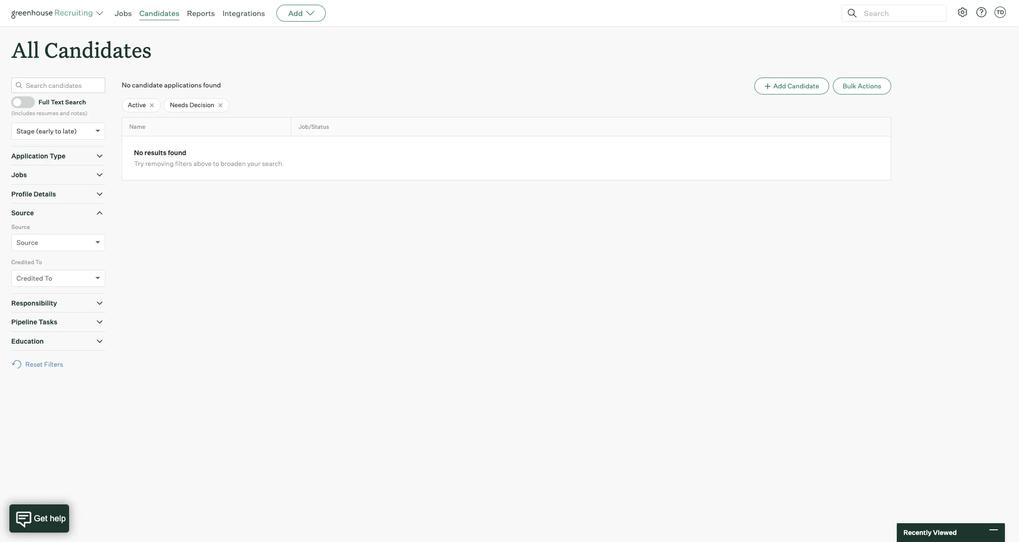 Task type: vqa. For each thing, say whether or not it's contained in the screenshot.
0 of 10 (0%) related to Hire 10 candidates
no



Task type: locate. For each thing, give the bounding box(es) containing it.
1 vertical spatial found
[[168, 149, 186, 157]]

applications
[[164, 81, 202, 89]]

found up decision
[[203, 81, 221, 89]]

1 horizontal spatial to
[[213, 160, 219, 168]]

bulk actions
[[843, 82, 881, 90]]

credited
[[11, 259, 34, 266], [16, 274, 43, 282]]

credited to up responsibility
[[16, 274, 52, 282]]

0 vertical spatial jobs
[[115, 8, 132, 18]]

Search candidates field
[[11, 78, 105, 93]]

name
[[129, 123, 145, 130]]

0 vertical spatial no
[[122, 81, 131, 89]]

0 horizontal spatial no
[[122, 81, 131, 89]]

candidates
[[139, 8, 179, 18], [44, 36, 152, 63]]

no for no results found try removing filters above to broaden your search.
[[134, 149, 143, 157]]

1 vertical spatial credited to
[[16, 274, 52, 282]]

decision
[[190, 101, 214, 109]]

full text search (includes resumes and notes)
[[11, 98, 87, 117]]

1 vertical spatial to
[[44, 274, 52, 282]]

0 horizontal spatial to
[[35, 259, 42, 266]]

integrations
[[223, 8, 265, 18]]

(includes
[[11, 110, 35, 117]]

candidates down 'jobs' link
[[44, 36, 152, 63]]

1 horizontal spatial add
[[773, 82, 786, 90]]

credited to
[[11, 259, 42, 266], [16, 274, 52, 282]]

to right "above"
[[213, 160, 219, 168]]

0 horizontal spatial jobs
[[11, 171, 27, 179]]

0 horizontal spatial add
[[288, 8, 303, 18]]

checkmark image
[[16, 98, 23, 105]]

reports link
[[187, 8, 215, 18]]

reports
[[187, 8, 215, 18]]

no
[[122, 81, 131, 89], [134, 149, 143, 157]]

1 vertical spatial add
[[773, 82, 786, 90]]

tasks
[[39, 318, 57, 326]]

0 horizontal spatial found
[[168, 149, 186, 157]]

found up the filters
[[168, 149, 186, 157]]

source
[[11, 209, 34, 217], [11, 223, 30, 230], [16, 238, 38, 246]]

to up responsibility
[[44, 274, 52, 282]]

to down source element
[[35, 259, 42, 266]]

1 horizontal spatial to
[[44, 274, 52, 282]]

all candidates
[[11, 36, 152, 63]]

jobs left candidates link
[[115, 8, 132, 18]]

greenhouse recruiting image
[[11, 8, 96, 19]]

full
[[39, 98, 49, 106]]

no up 'try'
[[134, 149, 143, 157]]

needs decision
[[170, 101, 214, 109]]

0 vertical spatial add
[[288, 8, 303, 18]]

to left late) in the top of the page
[[55, 127, 61, 135]]

to
[[35, 259, 42, 266], [44, 274, 52, 282]]

details
[[34, 190, 56, 198]]

bulk actions link
[[833, 78, 891, 95]]

1 horizontal spatial jobs
[[115, 8, 132, 18]]

to
[[55, 127, 61, 135], [213, 160, 219, 168]]

td button
[[993, 5, 1008, 20]]

2 vertical spatial source
[[16, 238, 38, 246]]

removing
[[145, 160, 174, 168]]

add candidate
[[773, 82, 819, 90]]

text
[[51, 98, 64, 106]]

0 horizontal spatial to
[[55, 127, 61, 135]]

results
[[144, 149, 167, 157]]

source for source element
[[11, 209, 34, 217]]

1 horizontal spatial no
[[134, 149, 143, 157]]

credited up responsibility
[[16, 274, 43, 282]]

configure image
[[957, 7, 968, 18]]

1 vertical spatial jobs
[[11, 171, 27, 179]]

stage (early to late)
[[16, 127, 77, 135]]

0 vertical spatial found
[[203, 81, 221, 89]]

reset filters button
[[11, 355, 68, 373]]

Search text field
[[862, 6, 938, 20]]

add inside popup button
[[288, 8, 303, 18]]

source for credited to element
[[11, 223, 30, 230]]

candidates right 'jobs' link
[[139, 8, 179, 18]]

jobs link
[[115, 8, 132, 18]]

jobs up profile
[[11, 171, 27, 179]]

jobs
[[115, 8, 132, 18], [11, 171, 27, 179]]

credited down source element
[[11, 259, 34, 266]]

found
[[203, 81, 221, 89], [168, 149, 186, 157]]

0 vertical spatial source
[[11, 209, 34, 217]]

credited to down source element
[[11, 259, 42, 266]]

no inside "no results found try removing filters above to broaden your search."
[[134, 149, 143, 157]]

no left candidate
[[122, 81, 131, 89]]

reset filters
[[25, 360, 63, 368]]

and
[[60, 110, 70, 117]]

add candidate link
[[754, 78, 829, 95]]

needs
[[170, 101, 188, 109]]

responsibility
[[11, 299, 57, 307]]

above
[[194, 160, 212, 168]]

1 vertical spatial to
[[213, 160, 219, 168]]

1 vertical spatial no
[[134, 149, 143, 157]]

1 vertical spatial source
[[11, 223, 30, 230]]

stage (early to late) option
[[16, 127, 77, 135]]

pipeline
[[11, 318, 37, 326]]

candidates link
[[139, 8, 179, 18]]

reset
[[25, 360, 43, 368]]

notes)
[[71, 110, 87, 117]]

add
[[288, 8, 303, 18], [773, 82, 786, 90]]



Task type: describe. For each thing, give the bounding box(es) containing it.
add button
[[276, 5, 326, 22]]

broaden
[[221, 160, 246, 168]]

profile
[[11, 190, 32, 198]]

education
[[11, 337, 44, 345]]

1 vertical spatial credited
[[16, 274, 43, 282]]

type
[[50, 152, 65, 160]]

candidate
[[788, 82, 819, 90]]

search.
[[262, 160, 284, 168]]

pipeline tasks
[[11, 318, 57, 326]]

1 vertical spatial candidates
[[44, 36, 152, 63]]

no candidate applications found
[[122, 81, 221, 89]]

no for no candidate applications found
[[122, 81, 131, 89]]

your
[[247, 160, 261, 168]]

0 vertical spatial credited
[[11, 259, 34, 266]]

add for add candidate
[[773, 82, 786, 90]]

add for add
[[288, 8, 303, 18]]

all
[[11, 36, 39, 63]]

0 vertical spatial to
[[35, 259, 42, 266]]

td
[[997, 9, 1004, 16]]

integrations link
[[223, 8, 265, 18]]

late)
[[63, 127, 77, 135]]

candidate
[[132, 81, 163, 89]]

job/status
[[299, 123, 329, 130]]

0 vertical spatial credited to
[[11, 259, 42, 266]]

0 vertical spatial candidates
[[139, 8, 179, 18]]

actions
[[858, 82, 881, 90]]

active
[[128, 101, 146, 109]]

no results found try removing filters above to broaden your search.
[[134, 149, 284, 168]]

source element
[[11, 222, 105, 258]]

filters
[[175, 160, 192, 168]]

credited to element
[[11, 258, 105, 293]]

profile details
[[11, 190, 56, 198]]

to inside "no results found try removing filters above to broaden your search."
[[213, 160, 219, 168]]

search
[[65, 98, 86, 106]]

1 horizontal spatial found
[[203, 81, 221, 89]]

viewed
[[933, 529, 957, 536]]

try
[[134, 160, 144, 168]]

filters
[[44, 360, 63, 368]]

recently
[[904, 529, 932, 536]]

td button
[[995, 7, 1006, 18]]

recently viewed
[[904, 529, 957, 536]]

stage
[[16, 127, 35, 135]]

resumes
[[36, 110, 59, 117]]

0 vertical spatial to
[[55, 127, 61, 135]]

(early
[[36, 127, 54, 135]]

bulk
[[843, 82, 856, 90]]

application
[[11, 152, 48, 160]]

application type
[[11, 152, 65, 160]]

found inside "no results found try removing filters above to broaden your search."
[[168, 149, 186, 157]]



